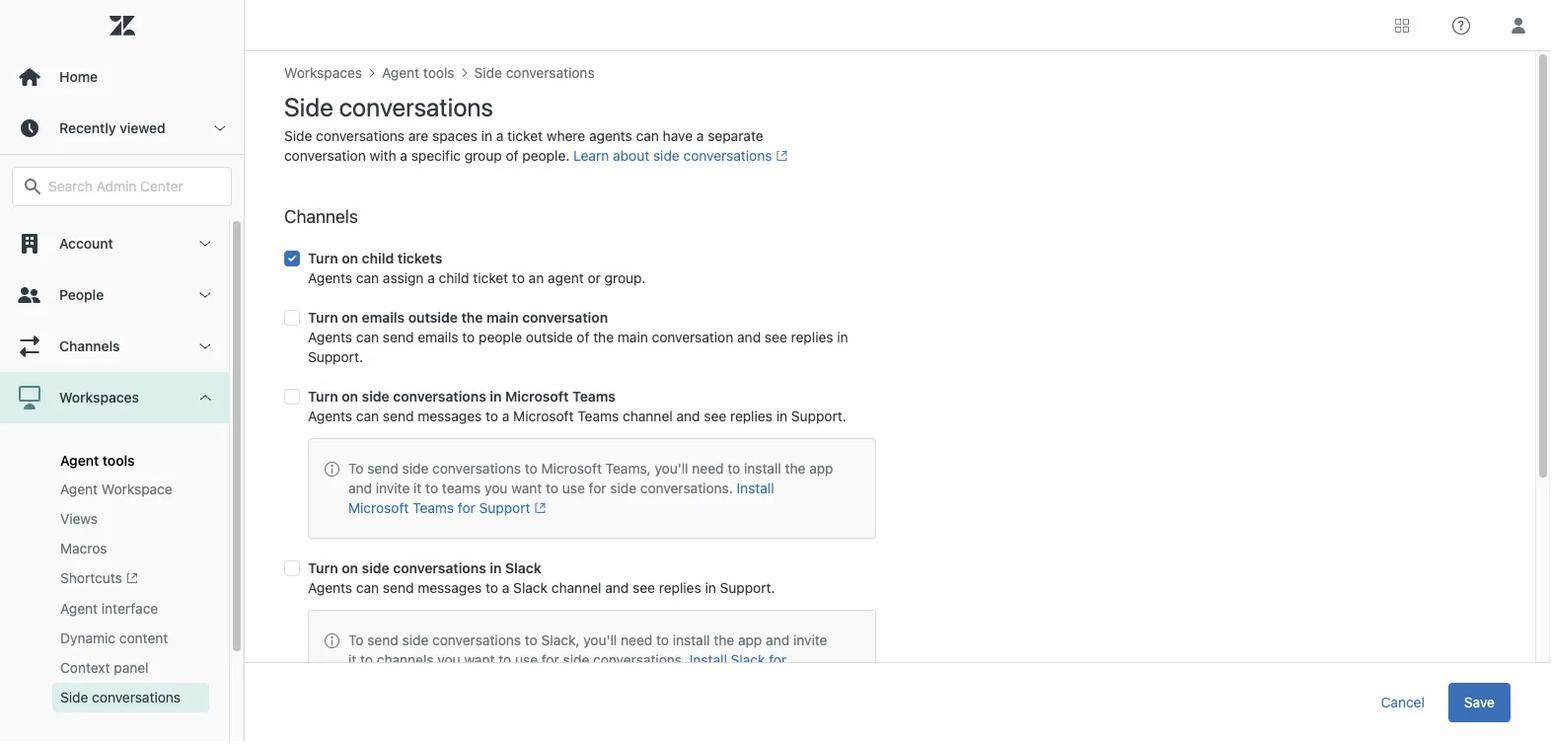 Task type: vqa. For each thing, say whether or not it's contained in the screenshot.
Workspaces group
yes



Task type: describe. For each thing, give the bounding box(es) containing it.
context panel link
[[52, 654, 209, 683]]

agent interface element
[[60, 600, 158, 619]]

tree item inside primary element
[[0, 372, 229, 729]]

shortcuts element
[[60, 569, 138, 590]]

dynamic content
[[60, 630, 168, 647]]

channels button
[[0, 321, 229, 372]]

side
[[60, 689, 88, 706]]

agent interface
[[60, 600, 158, 617]]

people button
[[0, 269, 229, 321]]

conversations
[[92, 689, 181, 706]]

account
[[59, 235, 113, 252]]

recently
[[59, 119, 116, 136]]

shortcuts link
[[52, 564, 209, 595]]

channels
[[59, 338, 120, 354]]

workspaces button
[[0, 372, 229, 423]]

account button
[[0, 218, 229, 269]]

agent for agent interface
[[60, 600, 98, 617]]

user menu image
[[1506, 12, 1532, 38]]

interface
[[102, 600, 158, 617]]

save
[[1465, 693, 1496, 710]]

agent workspace
[[60, 481, 172, 498]]

primary element
[[0, 0, 245, 741]]

macros
[[60, 540, 107, 557]]

home button
[[0, 51, 244, 103]]

side conversations element
[[60, 688, 181, 708]]

people
[[59, 286, 104, 303]]

agent workspace element
[[60, 480, 172, 499]]

agent for agent tools
[[60, 452, 99, 469]]

content
[[119, 630, 168, 647]]

agent tools
[[60, 452, 135, 469]]

views link
[[52, 504, 209, 534]]



Task type: locate. For each thing, give the bounding box(es) containing it.
agent interface link
[[52, 595, 209, 624]]

Search Admin Center field
[[48, 178, 219, 195]]

macros element
[[60, 539, 107, 559]]

tree
[[0, 218, 244, 741]]

workspace
[[102, 481, 172, 498]]

cancel button
[[1366, 683, 1441, 722]]

tools
[[102, 452, 135, 469]]

viewed
[[120, 119, 166, 136]]

none search field inside primary element
[[2, 167, 242, 206]]

context
[[60, 660, 110, 677]]

0 vertical spatial agent
[[60, 452, 99, 469]]

agent up views
[[60, 481, 98, 498]]

2 agent from the top
[[60, 481, 98, 498]]

cancel
[[1382, 693, 1425, 710]]

context panel element
[[60, 659, 149, 678]]

side conversations
[[60, 689, 181, 706]]

agent workspace link
[[52, 475, 209, 504]]

workspaces
[[59, 389, 139, 406]]

agent
[[60, 452, 99, 469], [60, 481, 98, 498], [60, 600, 98, 617]]

context panel
[[60, 660, 149, 677]]

save button
[[1449, 683, 1511, 722]]

agent up dynamic
[[60, 600, 98, 617]]

tree containing account
[[0, 218, 244, 741]]

zendesk products image
[[1396, 18, 1410, 32]]

agent left the tools at the bottom of the page
[[60, 452, 99, 469]]

agent for agent workspace
[[60, 481, 98, 498]]

tree item containing workspaces
[[0, 372, 229, 729]]

dynamic content link
[[52, 624, 209, 654]]

None search field
[[2, 167, 242, 206]]

home
[[59, 68, 98, 85]]

tree inside primary element
[[0, 218, 244, 741]]

views
[[60, 510, 98, 527]]

1 agent from the top
[[60, 452, 99, 469]]

2 vertical spatial agent
[[60, 600, 98, 617]]

help image
[[1453, 16, 1471, 34]]

panel
[[114, 660, 149, 677]]

shortcuts
[[60, 570, 122, 586]]

recently viewed
[[59, 119, 166, 136]]

workspaces group
[[0, 423, 229, 729]]

tree item
[[0, 372, 229, 729]]

recently viewed button
[[0, 103, 244, 154]]

dynamic
[[60, 630, 116, 647]]

3 agent from the top
[[60, 600, 98, 617]]

agent tools element
[[60, 452, 135, 469]]

1 vertical spatial agent
[[60, 481, 98, 498]]

macros link
[[52, 534, 209, 564]]

views element
[[60, 509, 98, 529]]

side conversations link
[[52, 683, 209, 713]]

dynamic content element
[[60, 629, 168, 649]]



